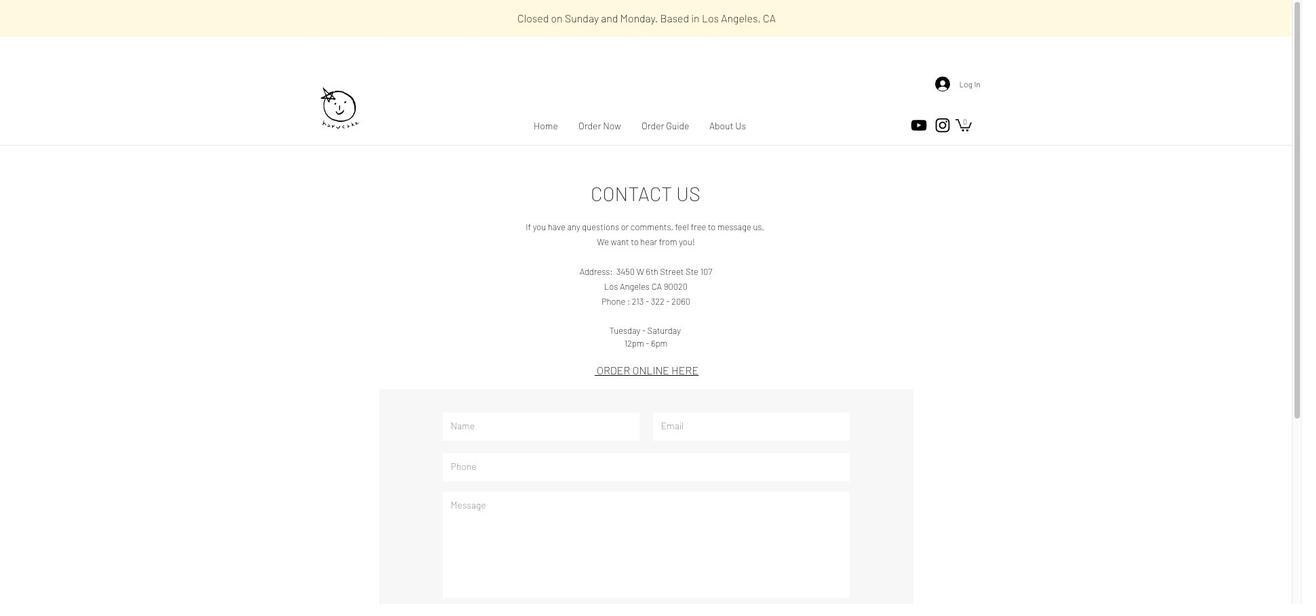 Task type: describe. For each thing, give the bounding box(es) containing it.
youtube image
[[909, 116, 928, 135]]

하루로고 파이널3_edited.png image
[[314, 75, 364, 142]]

Email email field
[[653, 413, 849, 441]]

Name text field
[[442, 413, 639, 441]]

social bar element
[[909, 116, 952, 135]]

Message text field
[[442, 492, 849, 599]]



Task type: locate. For each thing, give the bounding box(es) containing it.
instagram image
[[933, 116, 952, 135]]

Phone telephone field
[[442, 453, 849, 482]]



